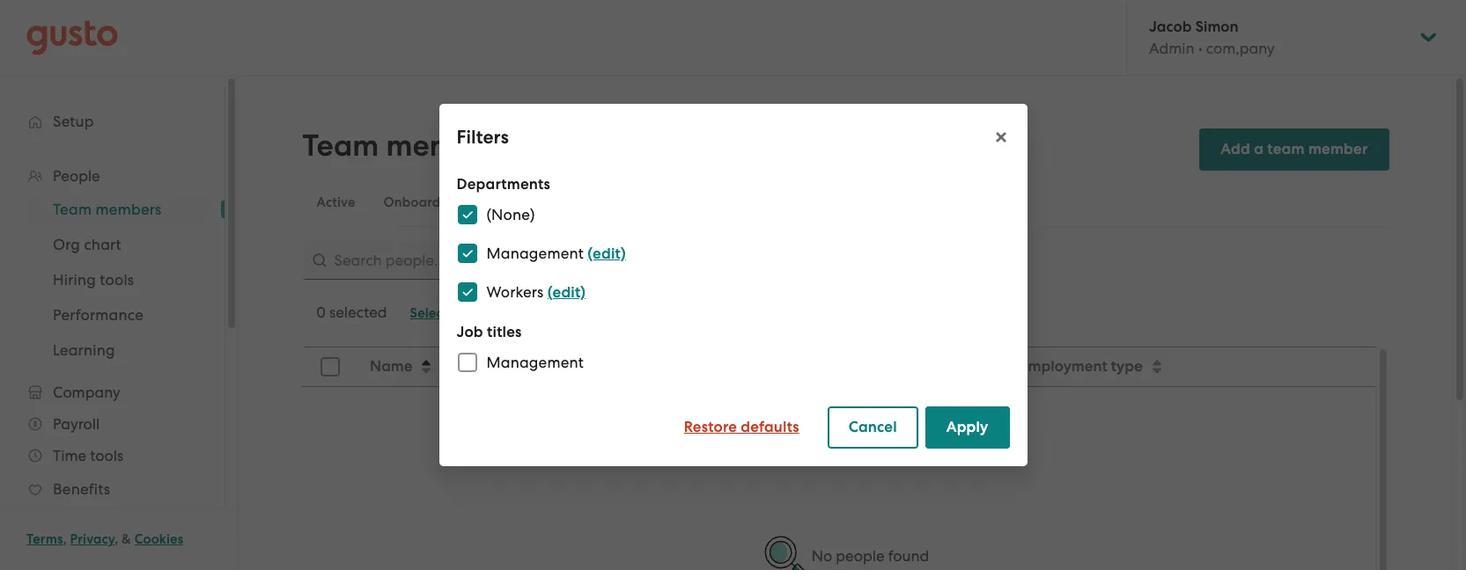 Task type: vqa. For each thing, say whether or not it's contained in the screenshot.
law within the COMPLIANCE GET LABOR LAW POSTERS
no



Task type: locate. For each thing, give the bounding box(es) containing it.
1 , from the left
[[63, 532, 67, 548]]

1 horizontal spatial (edit)
[[588, 245, 626, 263]]

employment type button
[[1011, 349, 1376, 386]]

1 vertical spatial management
[[487, 354, 584, 372]]

job titles
[[457, 323, 522, 342]]

privacy link
[[70, 532, 115, 548]]

select all
[[410, 306, 467, 322]]

1 management from the top
[[487, 245, 584, 263]]

candidates
[[489, 195, 561, 211]]

&
[[122, 532, 131, 548]]

management
[[487, 245, 584, 263], [487, 354, 584, 372]]

employment type
[[1021, 358, 1144, 376]]

name
[[370, 358, 413, 376]]

management up workers (edit)
[[487, 245, 584, 263]]

0 vertical spatial (edit)
[[588, 245, 626, 263]]

team
[[303, 128, 379, 164]]

0 vertical spatial (edit) link
[[588, 245, 626, 263]]

terms link
[[26, 532, 63, 548]]

0 selected status
[[317, 304, 387, 322]]

1 vertical spatial (edit)
[[548, 284, 586, 302]]

add
[[1221, 140, 1251, 159]]

department button
[[551, 349, 834, 386]]

no people found
[[812, 548, 930, 566]]

,
[[63, 532, 67, 548], [115, 532, 118, 548]]

2 , from the left
[[115, 532, 118, 548]]

defaults
[[741, 418, 800, 437]]

, left privacy link
[[63, 532, 67, 548]]

no
[[812, 548, 833, 566]]

terms , privacy , & cookies
[[26, 532, 184, 548]]

restore defaults
[[684, 418, 800, 437]]

2 management from the top
[[487, 354, 584, 372]]

0 horizontal spatial (edit) link
[[548, 284, 586, 302]]

1 horizontal spatial ,
[[115, 532, 118, 548]]

0 horizontal spatial ,
[[63, 532, 67, 548]]

0 vertical spatial management
[[487, 245, 584, 263]]

(edit)
[[588, 245, 626, 263], [548, 284, 586, 302]]

restore
[[684, 418, 738, 437]]

member
[[1309, 140, 1369, 159]]

team members tab list
[[303, 178, 1390, 227]]

, left &
[[115, 532, 118, 548]]

restore defaults button
[[663, 407, 821, 449]]

select all button
[[401, 300, 476, 328]]

terms
[[26, 532, 63, 548]]

1 vertical spatial (edit) link
[[548, 284, 586, 302]]

(none)
[[487, 206, 535, 224]]

management (edit)
[[487, 245, 626, 263]]

None checkbox
[[448, 234, 487, 273], [448, 273, 487, 312], [448, 234, 487, 273], [448, 273, 487, 312]]

(edit) link
[[588, 245, 626, 263], [548, 284, 586, 302]]

workers
[[487, 284, 544, 301]]

management down titles
[[487, 354, 584, 372]]

active button
[[303, 181, 370, 224]]

management inside 'management (edit)'
[[487, 245, 584, 263]]

(None) checkbox
[[448, 196, 487, 234]]

workers (edit)
[[487, 284, 586, 302]]

0 horizontal spatial (edit)
[[548, 284, 586, 302]]

1 horizontal spatial (edit) link
[[588, 245, 626, 263]]

selected
[[329, 304, 387, 322]]



Task type: describe. For each thing, give the bounding box(es) containing it.
job
[[457, 323, 483, 342]]

apply
[[947, 418, 989, 437]]

home image
[[26, 20, 118, 55]]

add a team member
[[1221, 140, 1369, 159]]

department
[[561, 358, 647, 376]]

management for management
[[487, 354, 584, 372]]

account menu element
[[1127, 0, 1440, 75]]

Management checkbox
[[448, 344, 487, 382]]

titles
[[487, 323, 522, 342]]

cancel
[[849, 418, 898, 437]]

Search people... field
[[303, 241, 725, 280]]

apply button
[[926, 407, 1010, 449]]

Select all rows on this page checkbox
[[311, 348, 350, 387]]

members
[[386, 128, 516, 164]]

name button
[[360, 349, 549, 386]]

found
[[889, 548, 930, 566]]

privacy
[[70, 532, 115, 548]]

candidates button
[[475, 181, 575, 224]]

a
[[1255, 140, 1264, 159]]

filters
[[457, 126, 509, 149]]

(edit) for workers (edit)
[[548, 284, 586, 302]]

team
[[1268, 140, 1305, 159]]

onboarding
[[384, 195, 461, 211]]

management for management (edit)
[[487, 245, 584, 263]]

departments
[[457, 175, 551, 194]]

cookies
[[135, 532, 184, 548]]

select
[[410, 306, 448, 322]]

0
[[317, 304, 326, 322]]

0 selected
[[317, 304, 387, 322]]

employment
[[1021, 358, 1109, 376]]

onboarding button
[[370, 181, 475, 224]]

(edit) link for workers (edit)
[[548, 284, 586, 302]]

(edit) link for management (edit)
[[588, 245, 626, 263]]

cancel button
[[828, 407, 919, 449]]

team members
[[303, 128, 516, 164]]

cookies button
[[135, 529, 184, 551]]

active
[[317, 195, 356, 211]]

team members filters dialog
[[439, 104, 1028, 467]]

people
[[836, 548, 885, 566]]

(edit) for management (edit)
[[588, 245, 626, 263]]

type
[[1112, 358, 1144, 376]]

add a team member button
[[1200, 129, 1390, 171]]

all
[[451, 306, 467, 322]]



